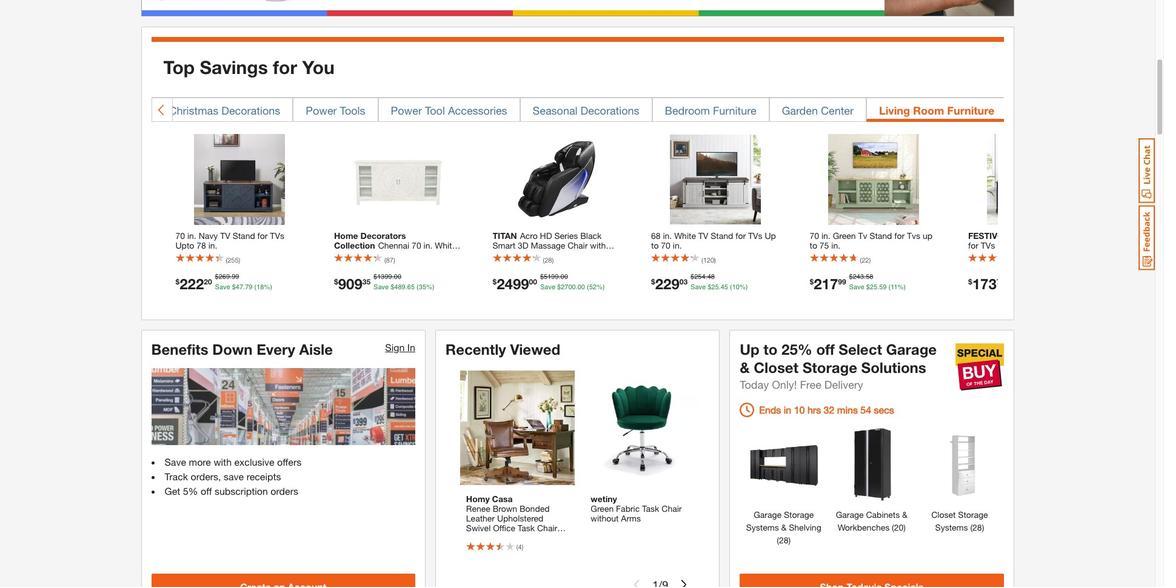 Task type: vqa. For each thing, say whether or not it's contained in the screenshot.


Task type: describe. For each thing, give the bounding box(es) containing it.
save for 229
[[691, 283, 706, 291]]

70 in. green tv stand for tvs up to 75 in.
[[810, 231, 933, 251]]

every
[[257, 341, 295, 358]]

shelving
[[789, 522, 822, 532]]

off inside up to 25% off select garage & closet storage solutions today only! free delivery
[[817, 341, 835, 358]]

accessories
[[448, 104, 508, 117]]

power for power tool accessories
[[391, 104, 422, 117]]

solutions
[[862, 359, 927, 376]]

up to 25% off select garage & closet storage solutions today only! free delivery
[[740, 341, 937, 391]]

54 in. navy tv stand for tvs upto 65 in. image
[[987, 134, 1079, 225]]

recently viewed
[[446, 341, 561, 358]]

task inside the homy casa renee brown bonded leather upholstered swivel office task chair with wood base
[[518, 523, 535, 533]]

live chat image
[[1139, 138, 1156, 203]]

269
[[219, 273, 230, 281]]

wash
[[334, 250, 355, 260]]

70 inside the 70 in. navy tv stand for tvs upto 78 in.
[[176, 231, 185, 241]]

bedroom
[[665, 104, 710, 117]]

) for 4
[[522, 543, 524, 551]]

homy casa renee brown bonded leather upholstered swivel office task chair with wood base
[[466, 494, 558, 543]]

( 87 )
[[385, 256, 395, 264]]

54 inside 54 in. navy tv stand for tvs upto 65 in.
[[1008, 231, 1017, 241]]

) inside garage storage systems & shelving ( 28 )
[[789, 535, 791, 545]]

furniture inside "button"
[[948, 104, 995, 117]]

white inside '68 in. white tv stand for tvs up to 70 in.'
[[675, 231, 696, 241]]

systems for garage
[[747, 522, 779, 532]]

renee
[[466, 504, 491, 514]]

( 4 )
[[517, 543, 524, 551]]

stand for 217
[[870, 231, 893, 241]]

99 inside $ 217 99 $ 243 . 58 save $ 25 . 59 ( 11 %)
[[839, 277, 847, 286]]

& inside up to 25% off select garage & closet storage solutions today only! free delivery
[[740, 359, 750, 376]]

garage for garage storage systems & shelving ( 28 )
[[754, 509, 782, 520]]

cabinets
[[867, 509, 900, 520]]

wetiny
[[591, 494, 618, 504]]

22
[[862, 256, 870, 264]]

sign in link
[[385, 341, 415, 353]]

to for 217
[[810, 240, 818, 251]]

garden center button
[[770, 97, 867, 122]]

top
[[163, 56, 195, 78]]

garage cabinets & workbenches
[[836, 509, 908, 532]]

99 inside $ 222 20 $ 269 . 99 save $ 47 . 79 ( 18 %)
[[232, 273, 239, 281]]

in. inside chennai 70 in. white wash tv stand
[[424, 240, 433, 251]]

1 horizontal spatial 35
[[419, 283, 426, 291]]

70 inside 70 in. green tv stand for tvs up to 75 in.
[[810, 231, 820, 241]]

%) for 2499
[[597, 283, 605, 291]]

green inside 70 in. green tv stand for tvs up to 75 in.
[[833, 231, 856, 241]]

offers
[[277, 456, 302, 468]]

collection
[[334, 240, 375, 251]]

savings
[[200, 56, 268, 78]]

storage inside up to 25% off select garage & closet storage solutions today only! free delivery
[[803, 359, 858, 376]]

save for 222
[[215, 283, 230, 291]]

garden
[[782, 104, 818, 117]]

tool
[[425, 104, 445, 117]]

christmas decorations button
[[156, 97, 293, 122]]

2499
[[497, 275, 529, 292]]

for for 222
[[258, 231, 268, 241]]

tv
[[859, 231, 868, 241]]

87
[[386, 256, 394, 264]]

living
[[880, 104, 911, 117]]

909
[[338, 275, 363, 292]]

70 inside '68 in. white tv stand for tvs up to 70 in.'
[[661, 240, 671, 251]]

stand for 229
[[711, 231, 734, 241]]

titan link
[[493, 231, 621, 280]]

tv inside chennai 70 in. white wash tv stand
[[358, 250, 368, 260]]

garage storage systems & shelving product image image
[[747, 427, 822, 502]]

tv for to
[[699, 231, 709, 241]]

exclusive
[[234, 456, 275, 468]]

68 in. white tv stand for tvs up to 70 in. image
[[670, 134, 761, 225]]

48
[[708, 273, 715, 281]]

power tool accessories
[[391, 104, 508, 117]]

254
[[695, 273, 706, 281]]

recently
[[446, 341, 506, 358]]

tv for 65
[[1052, 231, 1062, 241]]

18
[[257, 283, 264, 291]]

0 horizontal spatial 54
[[861, 404, 872, 415]]

up inside '68 in. white tv stand for tvs up to 70 in.'
[[765, 231, 776, 241]]

back arrow image
[[157, 104, 167, 116]]

more
[[189, 456, 211, 468]]

47
[[236, 283, 243, 291]]

$ 173 79
[[969, 275, 1005, 292]]

top savings for you
[[163, 56, 335, 78]]

chair inside wetiny green fabric task chair without arms
[[662, 504, 682, 514]]

upholstered
[[497, 513, 544, 524]]

closet inside the closet storage systems
[[932, 509, 956, 520]]

seasonal decorations
[[533, 104, 640, 117]]

& inside garage storage systems & shelving ( 28 )
[[782, 522, 787, 532]]

229
[[656, 275, 680, 292]]

70 in. navy tv stand for tvs upto 78 in.
[[176, 231, 284, 251]]

$ 217 99 $ 243 . 58 save $ 25 . 59 ( 11 %)
[[810, 273, 906, 292]]

( 120 )
[[702, 256, 716, 264]]

( 255 )
[[226, 256, 240, 264]]

save for 909
[[374, 283, 389, 291]]

chennai 70 in. white wash tv stand image
[[353, 134, 444, 225]]

03
[[680, 277, 688, 286]]

garage cabinets & workbenches product image image
[[835, 427, 910, 502]]

power tools
[[306, 104, 366, 117]]

to for 229
[[652, 240, 659, 251]]

00 left the 5199
[[529, 277, 537, 286]]

28 inside garage storage systems & shelving ( 28 )
[[780, 535, 789, 545]]

70 in. navy tv stand for tvs upto 78 in. link
[[176, 231, 304, 251]]

down
[[213, 341, 253, 358]]

living room furniture
[[880, 104, 995, 117]]

25%
[[782, 341, 813, 358]]

green inside wetiny green fabric task chair without arms
[[591, 504, 614, 514]]

stand inside 54 in. navy tv stand for tvs upto 65 in.
[[1065, 231, 1087, 241]]

for for 217
[[895, 231, 905, 241]]

navy for 65
[[1031, 231, 1050, 241]]

swivel
[[466, 523, 491, 533]]

off inside save more with exclusive offers track orders, save receipts get 5% off subscription orders
[[201, 486, 212, 497]]

& inside garage cabinets & workbenches
[[903, 509, 908, 520]]

32
[[824, 404, 835, 415]]

in
[[784, 404, 792, 415]]

center
[[821, 104, 854, 117]]

tv for 78
[[220, 231, 230, 241]]

20 inside $ 222 20 $ 269 . 99 save $ 47 . 79 ( 18 %)
[[204, 277, 212, 286]]

255
[[228, 256, 239, 264]]

54 in. navy tv stand for tvs upto 65 in.
[[969, 231, 1087, 251]]

tvs for 229
[[749, 231, 763, 241]]

power for power tools
[[306, 104, 337, 117]]

for inside 54 in. navy tv stand for tvs upto 65 in.
[[969, 240, 979, 251]]

$ 2499 00 $ 5199 . 00 save $ 2700 . 00 ( 52 %)
[[493, 273, 605, 292]]

0 horizontal spatial 35
[[363, 277, 371, 286]]

58
[[866, 273, 874, 281]]

save for 2499
[[541, 283, 556, 291]]

rugs
[[118, 104, 144, 117]]

( 20 )
[[890, 522, 906, 532]]

brown
[[493, 504, 518, 514]]

0 horizontal spatial ( 28 )
[[543, 256, 554, 264]]

sign in
[[385, 341, 415, 353]]

ends in 10 hrs 32 mins 54 secs
[[760, 404, 895, 415]]

this is the first slide image
[[632, 580, 642, 587]]

to inside up to 25% off select garage & closet storage solutions today only! free delivery
[[764, 341, 778, 358]]

garage storage systems & shelving ( 28 )
[[747, 509, 822, 545]]

1 vertical spatial 10
[[795, 404, 805, 415]]

59
[[880, 283, 887, 291]]

( inside "$ 229 03 $ 254 . 48 save $ 25 . 45 ( 10 %)"
[[730, 283, 733, 291]]

68 in. white tv stand for tvs up to 70 in.
[[652, 231, 776, 251]]

sign in card banner image
[[151, 368, 415, 446]]

living room furniture button
[[867, 97, 1008, 122]]

christmas decorations
[[169, 104, 280, 117]]

( inside $ 2499 00 $ 5199 . 00 save $ 2700 . 00 ( 52 %)
[[587, 283, 590, 291]]

up
[[923, 231, 933, 241]]

bedroom furniture button
[[653, 97, 770, 122]]

decorators
[[361, 231, 406, 241]]

65 inside 54 in. navy tv stand for tvs upto 65 in.
[[1019, 240, 1029, 251]]

( inside $ 217 99 $ 243 . 58 save $ 25 . 59 ( 11 %)
[[889, 283, 891, 291]]

task inside wetiny green fabric task chair without arms
[[643, 504, 660, 514]]



Task type: locate. For each thing, give the bounding box(es) containing it.
systems inside the closet storage systems
[[936, 522, 969, 532]]

1 horizontal spatial closet
[[932, 509, 956, 520]]

tvs inside '68 in. white tv stand for tvs up to 70 in.'
[[749, 231, 763, 241]]

closet storage systems
[[932, 509, 989, 532]]

home decorators collection
[[334, 231, 406, 251]]

%) right 47
[[264, 283, 272, 291]]

storage for closet storage systems
[[959, 509, 989, 520]]

ends
[[760, 404, 782, 415]]

systems right ( 20 )
[[936, 522, 969, 532]]

1 horizontal spatial 79
[[997, 277, 1005, 286]]

%) inside '$ 909 35 $ 1399 . 00 save $ 489 . 65 ( 35 %)'
[[426, 283, 435, 291]]

to inside '68 in. white tv stand for tvs up to 70 in.'
[[652, 240, 659, 251]]

wetiny green fabric task chair without arms
[[591, 494, 682, 524]]

65
[[1019, 240, 1029, 251], [408, 283, 415, 291]]

stand for 222
[[233, 231, 255, 241]]

%) right 489
[[426, 283, 435, 291]]

0 vertical spatial green
[[833, 231, 856, 241]]

2 upto from the left
[[998, 240, 1017, 251]]

1 horizontal spatial navy
[[1031, 231, 1050, 241]]

%) inside $ 222 20 $ 269 . 99 save $ 47 . 79 ( 18 %)
[[264, 283, 272, 291]]

217
[[814, 275, 839, 292]]

upto for 70
[[176, 240, 194, 251]]

1 horizontal spatial 20
[[895, 522, 904, 532]]

20
[[204, 277, 212, 286], [895, 522, 904, 532]]

1 stand from the left
[[233, 231, 255, 241]]

1 horizontal spatial 65
[[1019, 240, 1029, 251]]

decorations for christmas decorations
[[222, 104, 280, 117]]

save up the track
[[165, 456, 186, 468]]

tvs for 222
[[270, 231, 284, 241]]

0 vertical spatial up
[[765, 231, 776, 241]]

garage inside garage storage systems & shelving ( 28 )
[[754, 509, 782, 520]]

2 vertical spatial &
[[782, 522, 787, 532]]

for
[[273, 56, 297, 78], [258, 231, 268, 241], [736, 231, 746, 241], [895, 231, 905, 241], [969, 240, 979, 251]]

1 vertical spatial with
[[466, 533, 482, 543]]

save
[[224, 471, 244, 483]]

garage inside up to 25% off select garage & closet storage solutions today only! free delivery
[[887, 341, 937, 358]]

25 inside "$ 229 03 $ 254 . 48 save $ 25 . 45 ( 10 %)"
[[712, 283, 719, 291]]

furniture right room
[[948, 104, 995, 117]]

with up save
[[214, 456, 232, 468]]

systems left shelving
[[747, 522, 779, 532]]

1 horizontal spatial 99
[[839, 277, 847, 286]]

seasonal
[[533, 104, 578, 117]]

25
[[712, 283, 719, 291], [870, 283, 878, 291]]

aisle
[[299, 341, 333, 358]]

( inside garage storage systems & shelving ( 28 )
[[777, 535, 780, 545]]

4 %) from the left
[[740, 283, 748, 291]]

35 left 1399
[[363, 277, 371, 286]]

( inside $ 222 20 $ 269 . 99 save $ 47 . 79 ( 18 %)
[[254, 283, 257, 291]]

save down 254
[[691, 283, 706, 291]]

1 horizontal spatial chair
[[662, 504, 682, 514]]

tvs inside the 70 in. navy tv stand for tvs upto 78 in.
[[270, 231, 284, 241]]

1 25 from the left
[[712, 283, 719, 291]]

decorations right the seasonal at the top of page
[[581, 104, 640, 117]]

upto
[[176, 240, 194, 251], [998, 240, 1017, 251]]

closet down "closet storage systems product image"
[[932, 509, 956, 520]]

storage up free delivery
[[803, 359, 858, 376]]

storage inside the closet storage systems
[[959, 509, 989, 520]]

99 left 243 at the right
[[839, 277, 847, 286]]

1 vertical spatial green
[[591, 504, 614, 514]]

in.
[[187, 231, 196, 241], [663, 231, 672, 241], [822, 231, 831, 241], [1019, 231, 1028, 241], [209, 240, 217, 251], [424, 240, 433, 251], [673, 240, 682, 251], [832, 240, 841, 251], [1031, 240, 1040, 251]]

with down leather
[[466, 533, 482, 543]]

1 %) from the left
[[264, 283, 272, 291]]

storage down "closet storage systems product image"
[[959, 509, 989, 520]]

20 down cabinets
[[895, 522, 904, 532]]

1 furniture from the left
[[713, 104, 757, 117]]

70 in. green tv stand for tvs up to 75 in. image
[[829, 134, 920, 225]]

1 upto from the left
[[176, 240, 194, 251]]

navy inside the 70 in. navy tv stand for tvs upto 78 in.
[[199, 231, 218, 241]]

receipts
[[247, 471, 281, 483]]

without
[[591, 513, 619, 524]]

storage inside garage storage systems & shelving ( 28 )
[[784, 509, 814, 520]]

25 left 59
[[870, 283, 878, 291]]

54
[[1008, 231, 1017, 241], [861, 404, 872, 415]]

closet up today only!
[[754, 359, 799, 376]]

navy
[[199, 231, 218, 241], [1031, 231, 1050, 241]]

save down 243 at the right
[[850, 283, 865, 291]]

furniture inside button
[[713, 104, 757, 117]]

power left tool
[[391, 104, 422, 117]]

save inside $ 217 99 $ 243 . 58 save $ 25 . 59 ( 11 %)
[[850, 283, 865, 291]]

1 vertical spatial ( 28 )
[[969, 522, 985, 532]]

0 horizontal spatial &
[[740, 359, 750, 376]]

save inside $ 222 20 $ 269 . 99 save $ 47 . 79 ( 18 %)
[[215, 283, 230, 291]]

decorations for seasonal decorations
[[581, 104, 640, 117]]

0 vertical spatial 20
[[204, 277, 212, 286]]

) for 22
[[870, 256, 871, 264]]

chennai 70 in. white wash tv stand
[[334, 240, 457, 260]]

for for 229
[[736, 231, 746, 241]]

65 inside '$ 909 35 $ 1399 . 00 save $ 489 . 65 ( 35 %)'
[[408, 283, 415, 291]]

save inside "$ 229 03 $ 254 . 48 save $ 25 . 45 ( 10 %)"
[[691, 283, 706, 291]]

save more with exclusive offers track orders, save receipts get 5% off subscription orders
[[165, 456, 302, 497]]

2 stand from the left
[[711, 231, 734, 241]]

room
[[914, 104, 945, 117]]

in
[[408, 341, 415, 353]]

garage up workbenches
[[836, 509, 864, 520]]

upto inside the 70 in. navy tv stand for tvs upto 78 in.
[[176, 240, 194, 251]]

1 horizontal spatial 10
[[795, 404, 805, 415]]

tv inside the 70 in. navy tv stand for tvs upto 78 in.
[[220, 231, 230, 241]]

25 for 217
[[870, 283, 878, 291]]

1 horizontal spatial with
[[466, 533, 482, 543]]

tvs inside 54 in. navy tv stand for tvs upto 65 in.
[[981, 240, 996, 251]]

0 horizontal spatial 79
[[245, 283, 253, 291]]

tv inside 54 in. navy tv stand for tvs upto 65 in.
[[1052, 231, 1062, 241]]

task right arms
[[643, 504, 660, 514]]

with inside save more with exclusive offers track orders, save receipts get 5% off subscription orders
[[214, 456, 232, 468]]

benefits
[[151, 341, 209, 358]]

1 systems from the left
[[747, 522, 779, 532]]

closet
[[754, 359, 799, 376], [932, 509, 956, 520]]

& up today only!
[[740, 359, 750, 376]]

2 horizontal spatial garage
[[887, 341, 937, 358]]

1 horizontal spatial decorations
[[581, 104, 640, 117]]

4 stand from the left
[[1065, 231, 1087, 241]]

70 right the 68
[[661, 240, 671, 251]]

65 right 489
[[408, 283, 415, 291]]

65 right festivo
[[1019, 240, 1029, 251]]

workbenches
[[838, 522, 890, 532]]

%) inside "$ 229 03 $ 254 . 48 save $ 25 . 45 ( 10 %)"
[[740, 283, 748, 291]]

to left the 25%
[[764, 341, 778, 358]]

upto left 78
[[176, 240, 194, 251]]

1 vertical spatial closet
[[932, 509, 956, 520]]

$ 909 35 $ 1399 . 00 save $ 489 . 65 ( 35 %)
[[334, 273, 435, 292]]

homy
[[466, 494, 490, 504]]

78
[[197, 240, 206, 251]]

tv inside '68 in. white tv stand for tvs up to 70 in.'
[[699, 231, 709, 241]]

christmas
[[169, 104, 219, 117]]

for inside the 70 in. navy tv stand for tvs upto 78 in.
[[258, 231, 268, 241]]

0 vertical spatial 54
[[1008, 231, 1017, 241]]

2700
[[561, 283, 576, 291]]

25 left 45
[[712, 283, 719, 291]]

off down orders, at the left of page
[[201, 486, 212, 497]]

1 horizontal spatial tvs
[[749, 231, 763, 241]]

00 left the 52
[[578, 283, 585, 291]]

white right the 68
[[675, 231, 696, 241]]

3 stand from the left
[[870, 231, 893, 241]]

green fabric task chair without arms image
[[585, 370, 700, 485]]

acro hd series black smart 3d massage chair with body scan, voice controls, smart learning, bluetooth and zero gravity image
[[511, 134, 603, 225]]

decorations down "top savings for you"
[[222, 104, 280, 117]]

closet inside up to 25% off select garage & closet storage solutions today only! free delivery
[[754, 359, 799, 376]]

00 up 489
[[394, 273, 402, 281]]

fabric
[[616, 504, 640, 514]]

0 vertical spatial &
[[740, 359, 750, 376]]

save down 1399
[[374, 283, 389, 291]]

subscription
[[215, 486, 268, 497]]

white right the chennai
[[435, 240, 457, 251]]

25 for 229
[[712, 283, 719, 291]]

173
[[973, 275, 997, 292]]

green left tv in the right top of the page
[[833, 231, 856, 241]]

garage
[[887, 341, 937, 358], [754, 509, 782, 520], [836, 509, 864, 520]]

for inside '68 in. white tv stand for tvs up to 70 in.'
[[736, 231, 746, 241]]

1 horizontal spatial 54
[[1008, 231, 1017, 241]]

secs
[[875, 404, 895, 415]]

2 systems from the left
[[936, 522, 969, 532]]

3 %) from the left
[[597, 283, 605, 291]]

1 horizontal spatial &
[[782, 522, 787, 532]]

to left the 75
[[810, 240, 818, 251]]

%) right 45
[[740, 283, 748, 291]]

1 vertical spatial up
[[740, 341, 760, 358]]

00
[[394, 273, 402, 281], [561, 273, 568, 281], [529, 277, 537, 286], [578, 283, 585, 291]]

00 up "2700"
[[561, 273, 568, 281]]

chennai
[[378, 240, 410, 251]]

garage inside garage cabinets & workbenches
[[836, 509, 864, 520]]

%) right 59
[[898, 283, 906, 291]]

& up ( 20 )
[[903, 509, 908, 520]]

save inside $ 2499 00 $ 5199 . 00 save $ 2700 . 00 ( 52 %)
[[541, 283, 556, 291]]

0 horizontal spatial chair
[[538, 523, 558, 533]]

79 inside $ 222 20 $ 269 . 99 save $ 47 . 79 ( 18 %)
[[245, 283, 253, 291]]

0 horizontal spatial 10
[[733, 283, 740, 291]]

2 power from the left
[[391, 104, 422, 117]]

0 horizontal spatial 99
[[232, 273, 239, 281]]

0 vertical spatial 65
[[1019, 240, 1029, 251]]

489
[[395, 283, 406, 291]]

2 %) from the left
[[426, 283, 435, 291]]

$ inside "$ 173 79"
[[969, 277, 973, 286]]

0 horizontal spatial white
[[435, 240, 457, 251]]

chair
[[662, 504, 682, 514], [538, 523, 558, 533]]

1 horizontal spatial upto
[[998, 240, 1017, 251]]

79 inside "$ 173 79"
[[997, 277, 1005, 286]]

tv
[[220, 231, 230, 241], [699, 231, 709, 241], [1052, 231, 1062, 241], [358, 250, 368, 260]]

0 horizontal spatial garage
[[754, 509, 782, 520]]

systems inside garage storage systems & shelving ( 28 )
[[747, 522, 779, 532]]

upto up "$ 173 79"
[[998, 240, 1017, 251]]

arms
[[621, 513, 641, 524]]

0 horizontal spatial navy
[[199, 231, 218, 241]]

stand inside 70 in. green tv stand for tvs up to 75 in.
[[870, 231, 893, 241]]

00 inside '$ 909 35 $ 1399 . 00 save $ 489 . 65 ( 35 %)'
[[394, 273, 402, 281]]

54 right festivo
[[1008, 231, 1017, 241]]

) for 120
[[715, 256, 716, 264]]

0 vertical spatial chair
[[662, 504, 682, 514]]

1 horizontal spatial off
[[817, 341, 835, 358]]

0 vertical spatial 10
[[733, 283, 740, 291]]

0 horizontal spatial power
[[306, 104, 337, 117]]

2 horizontal spatial 28
[[973, 522, 983, 532]]

stand
[[370, 250, 391, 260]]

0 horizontal spatial closet
[[754, 359, 799, 376]]

up inside up to 25% off select garage & closet storage solutions today only! free delivery
[[740, 341, 760, 358]]

0 horizontal spatial green
[[591, 504, 614, 514]]

52
[[590, 283, 597, 291]]

5199
[[544, 273, 559, 281]]

0 horizontal spatial task
[[518, 523, 535, 533]]

white inside chennai 70 in. white wash tv stand
[[435, 240, 457, 251]]

bonded
[[520, 504, 550, 514]]

68
[[652, 231, 661, 241]]

1 vertical spatial 28
[[973, 522, 983, 532]]

stand
[[233, 231, 255, 241], [711, 231, 734, 241], [870, 231, 893, 241], [1065, 231, 1087, 241]]

0 vertical spatial 28
[[545, 256, 552, 264]]

1 horizontal spatial to
[[764, 341, 778, 358]]

79
[[997, 277, 1005, 286], [245, 283, 253, 291]]

10 right 45
[[733, 283, 740, 291]]

1 vertical spatial &
[[903, 509, 908, 520]]

%) inside $ 217 99 $ 243 . 58 save $ 25 . 59 ( 11 %)
[[898, 283, 906, 291]]

70 right the chennai
[[412, 240, 421, 251]]

%) for 217
[[898, 283, 906, 291]]

0 horizontal spatial systems
[[747, 522, 779, 532]]

2 horizontal spatial tvs
[[981, 240, 996, 251]]

1 horizontal spatial up
[[765, 231, 776, 241]]

seasonal decorations button
[[520, 97, 653, 122]]

decorations
[[222, 104, 280, 117], [581, 104, 640, 117]]

0 vertical spatial ( 28 )
[[543, 256, 554, 264]]

2 horizontal spatial to
[[810, 240, 818, 251]]

special buy logo image
[[956, 343, 1004, 391]]

0 vertical spatial with
[[214, 456, 232, 468]]

chair down 'bonded'
[[538, 523, 558, 533]]

office
[[493, 523, 516, 533]]

task
[[643, 504, 660, 514], [518, 523, 535, 533]]

1 vertical spatial chair
[[538, 523, 558, 533]]

79 right 47
[[245, 283, 253, 291]]

next slide image
[[680, 580, 689, 587]]

1 horizontal spatial white
[[675, 231, 696, 241]]

closet storage systems product image image
[[923, 427, 998, 502]]

tools
[[340, 104, 366, 117]]

79 down festivo
[[997, 277, 1005, 286]]

70 in. navy tv stand for tvs upto 78 in. image
[[194, 134, 285, 225]]

1 horizontal spatial power
[[391, 104, 422, 117]]

0 horizontal spatial upto
[[176, 240, 194, 251]]

storage
[[803, 359, 858, 376], [784, 509, 814, 520], [959, 509, 989, 520]]

1 vertical spatial 54
[[861, 404, 872, 415]]

off right the 25%
[[817, 341, 835, 358]]

%) for 909
[[426, 283, 435, 291]]

free delivery
[[801, 378, 864, 391]]

10 inside "$ 229 03 $ 254 . 48 save $ 25 . 45 ( 10 %)"
[[733, 283, 740, 291]]

$ 222 20 $ 269 . 99 save $ 47 . 79 ( 18 %)
[[176, 273, 272, 292]]

get
[[165, 486, 180, 497]]

storage for garage storage systems & shelving ( 28 )
[[784, 509, 814, 520]]

) for 255
[[239, 256, 240, 264]]

power left tools
[[306, 104, 337, 117]]

off
[[817, 341, 835, 358], [201, 486, 212, 497]]

& left shelving
[[782, 522, 787, 532]]

2 horizontal spatial &
[[903, 509, 908, 520]]

0 horizontal spatial to
[[652, 240, 659, 251]]

%) right "2700"
[[597, 283, 605, 291]]

to inside 70 in. green tv stand for tvs up to 75 in.
[[810, 240, 818, 251]]

70
[[176, 231, 185, 241], [810, 231, 820, 241], [412, 240, 421, 251], [661, 240, 671, 251]]

0 horizontal spatial 65
[[408, 283, 415, 291]]

1 vertical spatial 65
[[408, 283, 415, 291]]

up left the 75
[[765, 231, 776, 241]]

2 25 from the left
[[870, 283, 878, 291]]

0 horizontal spatial 25
[[712, 283, 719, 291]]

0 horizontal spatial 20
[[204, 277, 212, 286]]

%) for 222
[[264, 283, 272, 291]]

with inside the homy casa renee brown bonded leather upholstered swivel office task chair with wood base
[[466, 533, 482, 543]]

1 power from the left
[[306, 104, 337, 117]]

.
[[230, 273, 232, 281], [392, 273, 394, 281], [559, 273, 561, 281], [706, 273, 708, 281], [865, 273, 866, 281], [243, 283, 245, 291], [406, 283, 408, 291], [576, 283, 578, 291], [719, 283, 721, 291], [878, 283, 880, 291]]

1 horizontal spatial garage
[[836, 509, 864, 520]]

1 decorations from the left
[[222, 104, 280, 117]]

0 horizontal spatial off
[[201, 486, 212, 497]]

1 vertical spatial task
[[518, 523, 535, 533]]

green left fabric
[[591, 504, 614, 514]]

systems for closet
[[936, 522, 969, 532]]

35 right 489
[[419, 283, 426, 291]]

0 horizontal spatial 28
[[545, 256, 552, 264]]

2 furniture from the left
[[948, 104, 995, 117]]

0 vertical spatial task
[[643, 504, 660, 514]]

2 decorations from the left
[[581, 104, 640, 117]]

chair right arms
[[662, 504, 682, 514]]

to up the 229
[[652, 240, 659, 251]]

99 up 47
[[232, 273, 239, 281]]

stand inside '68 in. white tv stand for tvs up to 70 in.'
[[711, 231, 734, 241]]

5%
[[183, 486, 198, 497]]

0 horizontal spatial up
[[740, 341, 760, 358]]

power
[[306, 104, 337, 117], [391, 104, 422, 117]]

mins
[[838, 404, 858, 415]]

save for 217
[[850, 283, 865, 291]]

upto inside 54 in. navy tv stand for tvs upto 65 in.
[[998, 240, 1017, 251]]

tvs
[[908, 231, 921, 241]]

2 navy from the left
[[1031, 231, 1050, 241]]

garage up solutions
[[887, 341, 937, 358]]

orders
[[271, 486, 298, 497]]

1 horizontal spatial ( 28 )
[[969, 522, 985, 532]]

1 horizontal spatial 28
[[780, 535, 789, 545]]

2 vertical spatial 28
[[780, 535, 789, 545]]

20 left 269
[[204, 277, 212, 286]]

save down the 5199
[[541, 283, 556, 291]]

25 inside $ 217 99 $ 243 . 58 save $ 25 . 59 ( 11 %)
[[870, 283, 878, 291]]

%) inside $ 2499 00 $ 5199 . 00 save $ 2700 . 00 ( 52 %)
[[597, 283, 605, 291]]

99
[[232, 273, 239, 281], [839, 277, 847, 286]]

up up today only!
[[740, 341, 760, 358]]

1 vertical spatial off
[[201, 486, 212, 497]]

1 horizontal spatial furniture
[[948, 104, 995, 117]]

( inside '$ 909 35 $ 1399 . 00 save $ 489 . 65 ( 35 %)'
[[417, 283, 419, 291]]

storage up shelving
[[784, 509, 814, 520]]

0 horizontal spatial decorations
[[222, 104, 280, 117]]

0 horizontal spatial tvs
[[270, 231, 284, 241]]

navy for 78
[[199, 231, 218, 241]]

save down 269
[[215, 283, 230, 291]]

task up 4
[[518, 523, 535, 533]]

1 horizontal spatial task
[[643, 504, 660, 514]]

0 horizontal spatial with
[[214, 456, 232, 468]]

chair inside the homy casa renee brown bonded leather upholstered swivel office task chair with wood base
[[538, 523, 558, 533]]

0 vertical spatial closet
[[754, 359, 799, 376]]

70 left the 75
[[810, 231, 820, 241]]

feedback link image
[[1139, 205, 1156, 271]]

hrs
[[808, 404, 822, 415]]

casa
[[492, 494, 513, 504]]

54 left 'secs'
[[861, 404, 872, 415]]

save inside '$ 909 35 $ 1399 . 00 save $ 489 . 65 ( 35 %)'
[[374, 283, 389, 291]]

1 vertical spatial 20
[[895, 522, 904, 532]]

furniture right bedroom
[[713, 104, 757, 117]]

garage for garage cabinets & workbenches
[[836, 509, 864, 520]]

stand inside the 70 in. navy tv stand for tvs upto 78 in.
[[233, 231, 255, 241]]

1 horizontal spatial 25
[[870, 283, 878, 291]]

orders,
[[191, 471, 221, 483]]

0 vertical spatial off
[[817, 341, 835, 358]]

0 horizontal spatial furniture
[[713, 104, 757, 117]]

1 horizontal spatial systems
[[936, 522, 969, 532]]

68 in. white tv stand for tvs up to 70 in. link
[[652, 231, 780, 251]]

home
[[334, 231, 358, 241]]

4
[[518, 543, 522, 551]]

1 horizontal spatial green
[[833, 231, 856, 241]]

28
[[545, 256, 552, 264], [973, 522, 983, 532], [780, 535, 789, 545]]

navy inside 54 in. navy tv stand for tvs upto 65 in.
[[1031, 231, 1050, 241]]

70 left 78
[[176, 231, 185, 241]]

) for 28
[[552, 256, 554, 264]]

%) for 229
[[740, 283, 748, 291]]

1 navy from the left
[[199, 231, 218, 241]]

save inside save more with exclusive offers track orders, save receipts get 5% off subscription orders
[[165, 456, 186, 468]]

10 right in
[[795, 404, 805, 415]]

for inside 70 in. green tv stand for tvs up to 75 in.
[[895, 231, 905, 241]]

70 inside chennai 70 in. white wash tv stand
[[412, 240, 421, 251]]

) for 87
[[394, 256, 395, 264]]

save
[[215, 283, 230, 291], [374, 283, 389, 291], [541, 283, 556, 291], [691, 283, 706, 291], [850, 283, 865, 291], [165, 456, 186, 468]]

garage down garage storage systems & shelving product image
[[754, 509, 782, 520]]

upto for 54
[[998, 240, 1017, 251]]

5 %) from the left
[[898, 283, 906, 291]]

renee brown bonded leather upholstered swivel office task chair with wood base image
[[460, 370, 575, 485]]

$
[[215, 273, 219, 281], [374, 273, 377, 281], [541, 273, 544, 281], [691, 273, 695, 281], [850, 273, 853, 281], [176, 277, 180, 286], [334, 277, 338, 286], [493, 277, 497, 286], [652, 277, 656, 286], [810, 277, 814, 286], [969, 277, 973, 286], [232, 283, 236, 291], [391, 283, 395, 291], [558, 283, 561, 291], [708, 283, 712, 291], [867, 283, 870, 291]]



